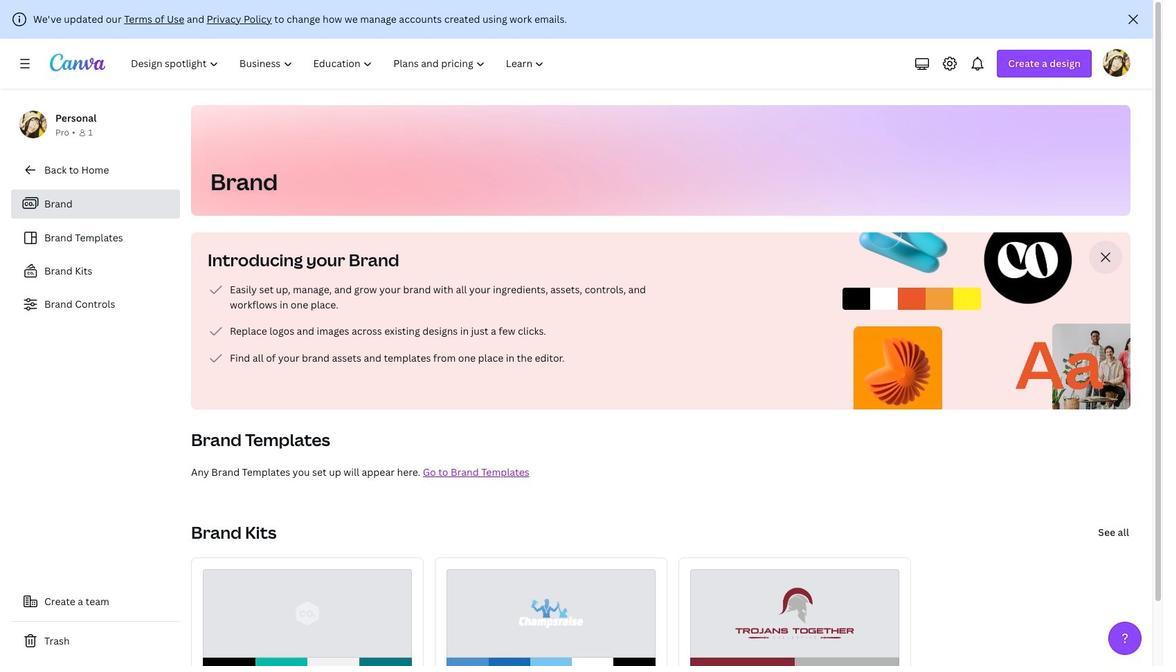 Task type: vqa. For each thing, say whether or not it's contained in the screenshot.
Team 1 icon within Switch to another team button
no



Task type: locate. For each thing, give the bounding box(es) containing it.
list
[[11, 190, 180, 318], [208, 282, 651, 367]]

trojans collective logo image
[[730, 579, 860, 649]]

top level navigation element
[[122, 50, 556, 78]]

champsraise logo image
[[488, 579, 614, 649]]



Task type: describe. For each thing, give the bounding box(es) containing it.
stephanie aranda image
[[1103, 49, 1131, 77]]

1 horizontal spatial list
[[208, 282, 651, 367]]

0 horizontal spatial list
[[11, 190, 180, 318]]



